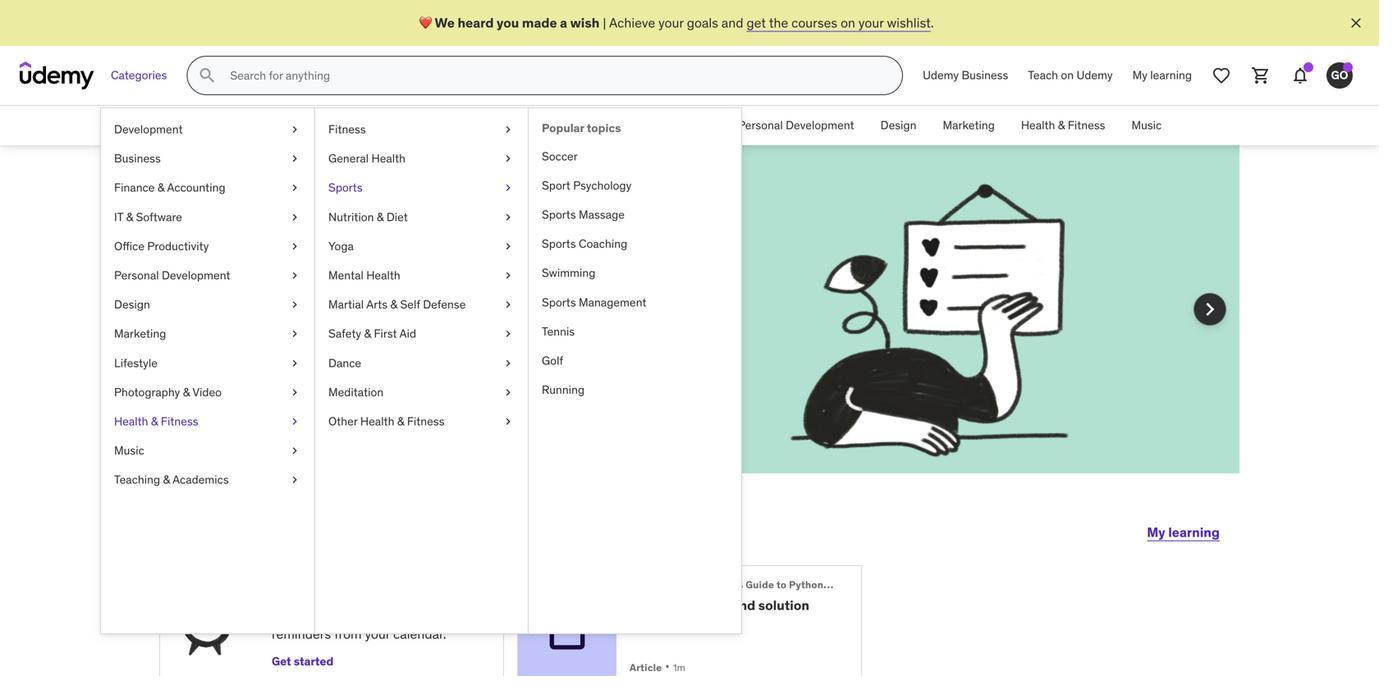Task type: vqa. For each thing, say whether or not it's contained in the screenshot.
'Fitness' associated with Health & Fitness 'link' to the left
no



Task type: describe. For each thing, give the bounding box(es) containing it.
yoga
[[328, 239, 354, 254]]

get started button
[[272, 651, 334, 674]]

fitness down teach on udemy 'link' in the right top of the page
[[1068, 118, 1106, 133]]

photography
[[114, 385, 180, 400]]

udemy image
[[20, 62, 94, 90]]

arts
[[366, 297, 388, 312]]

sports element
[[528, 108, 742, 634]]

the inside get the courses on your wishlist
[[402, 307, 421, 324]]

soccer link
[[529, 142, 742, 171]]

article
[[630, 662, 662, 675]]

the
[[630, 579, 648, 592]]

productivity for health & fitness
[[650, 118, 712, 133]]

dance link
[[315, 349, 528, 378]]

self
[[400, 297, 420, 312]]

and inside carousel element
[[265, 325, 287, 342]]

my for bottom my learning link
[[1147, 524, 1166, 541]]

carousel element
[[140, 145, 1240, 513]]

made
[[522, 14, 557, 31]]

let's start learning, gary
[[159, 512, 486, 546]]

topics
[[587, 121, 621, 135]]

on inside get the courses on your wishlist
[[473, 307, 488, 324]]

development for health & fitness
[[786, 118, 855, 133]]

time
[[334, 583, 362, 600]]

finance & accounting link
[[101, 173, 315, 203]]

xsmall image for lifestyle
[[288, 355, 301, 371]]

ultimate
[[650, 579, 692, 592]]

meditation link
[[315, 378, 528, 407]]

0 horizontal spatial the
[[319, 325, 338, 342]]

1 udemy from the left
[[923, 68, 959, 83]]

music for the topmost music link
[[1132, 118, 1162, 133]]

guide
[[746, 579, 774, 592]]

xsmall image for photography & video
[[288, 385, 301, 401]]

0 horizontal spatial music link
[[101, 436, 315, 466]]

productivity for lifestyle
[[147, 239, 209, 254]]

other
[[328, 414, 358, 429]]

office productivity link for lifestyle
[[101, 232, 315, 261]]

sport
[[542, 178, 571, 193]]

it & software link for health & fitness
[[510, 106, 604, 145]]

soccer
[[542, 149, 578, 164]]

schedule
[[272, 583, 331, 600]]

learn
[[381, 583, 413, 600]]

xsmall image for music
[[288, 443, 301, 459]]

day
[[344, 608, 365, 625]]

your left goals
[[659, 14, 684, 31]]

sports coaching
[[542, 237, 628, 251]]

your inside the 'schedule time to learn a little each day adds up. get reminders from your calendar.'
[[365, 626, 390, 643]]

fitness inside fitness link
[[328, 122, 366, 137]]

started
[[294, 655, 334, 669]]

11. homework and solution link
[[630, 597, 835, 614]]

xsmall image for general health
[[502, 151, 515, 167]]

coaching
[[579, 237, 628, 251]]

0 vertical spatial music link
[[1119, 106, 1175, 145]]

0 vertical spatial my learning link
[[1123, 56, 1202, 95]]

xsmall image for health & fitness
[[288, 414, 301, 430]]

did you make a wish?
[[218, 217, 467, 301]]

little
[[283, 608, 309, 625]]

true.
[[347, 307, 374, 324]]

design for lifestyle
[[114, 297, 150, 312]]

let's
[[159, 512, 222, 546]]

1 horizontal spatial on
[[841, 14, 856, 31]]

health for other health & fitness
[[360, 414, 395, 429]]

yoga link
[[315, 232, 528, 261]]

meditation
[[328, 385, 384, 400]]

Search for anything text field
[[227, 62, 883, 90]]

to inside carousel element
[[250, 307, 262, 324]]

get the courses on your wishlist link
[[218, 307, 517, 342]]

xsmall image for personal development
[[288, 268, 301, 284]]

first
[[374, 327, 397, 341]]

safety & first aid
[[328, 327, 416, 341]]

a
[[272, 608, 280, 625]]

personal development link for health & fitness
[[725, 106, 868, 145]]

1 horizontal spatial you
[[497, 14, 519, 31]]

sports management link
[[529, 288, 742, 317]]

xsmall image for design
[[288, 297, 301, 313]]

learning,
[[295, 512, 415, 546]]

|
[[603, 14, 606, 31]]

sport psychology link
[[529, 171, 742, 200]]

development for lifestyle
[[162, 268, 230, 283]]

schedule time to learn a little each day adds up. get reminders from your calendar.
[[272, 583, 446, 643]]

xsmall image for sports
[[502, 180, 515, 196]]

nutrition
[[328, 210, 374, 224]]

swimming link
[[529, 259, 742, 288]]

1 vertical spatial health & fitness
[[114, 414, 198, 429]]

mental health
[[328, 268, 401, 283]]

office productivity for health & fitness
[[617, 118, 712, 133]]

teaching
[[114, 473, 160, 487]]

0 vertical spatial a
[[560, 14, 567, 31]]

marketing for lifestyle
[[114, 327, 166, 341]]

learning for top my learning link
[[1151, 68, 1192, 83]]

marketing link for health & fitness
[[930, 106, 1008, 145]]

sports for sports coaching
[[542, 237, 576, 251]]

xsmall image for business
[[288, 151, 301, 167]]

make for to
[[265, 307, 298, 324]]

0 vertical spatial and
[[722, 14, 744, 31]]

business link for lifestyle
[[101, 144, 315, 173]]

dance
[[328, 356, 361, 371]]

xsmall image for dance
[[502, 355, 515, 371]]

2 horizontal spatial the
[[769, 14, 789, 31]]

xsmall image for finance & accounting
[[288, 180, 301, 196]]

did
[[218, 217, 278, 259]]

goals
[[687, 14, 719, 31]]

courses inside get the courses on your wishlist
[[424, 307, 470, 324]]

udemy business
[[923, 68, 1009, 83]]

solution
[[759, 597, 810, 614]]

general health
[[328, 151, 406, 166]]

reminders
[[272, 626, 331, 643]]

xsmall image for meditation
[[502, 385, 515, 401]]

take
[[290, 325, 316, 342]]

1m
[[673, 662, 686, 675]]

first
[[342, 325, 365, 342]]

to inside the 'schedule time to learn a little each day adds up. get reminders from your calendar.'
[[365, 583, 378, 600]]

my for top my learning link
[[1133, 68, 1148, 83]]

you have alerts image
[[1343, 62, 1353, 72]]

other health & fitness
[[328, 414, 445, 429]]

finance & accounting
[[114, 180, 225, 195]]

general
[[328, 151, 369, 166]]

tennis link
[[529, 317, 742, 347]]

time to make it come true.
[[218, 307, 377, 324]]

sports massage link
[[529, 200, 742, 230]]

my learning for bottom my learning link
[[1147, 524, 1220, 541]]

and inside the ultimate beginners guide to python programming 11. homework and solution
[[732, 597, 756, 614]]

❤️
[[419, 14, 432, 31]]

get the courses on your wishlist link
[[747, 14, 931, 31]]

software for lifestyle
[[136, 210, 182, 224]]

marketing for health & fitness
[[943, 118, 995, 133]]

it for health & fitness
[[523, 118, 532, 133]]

marketing link for lifestyle
[[101, 320, 315, 349]]

sports coaching link
[[529, 230, 742, 259]]

sports for sports management
[[542, 295, 576, 310]]

your inside get the courses on your wishlist
[[491, 307, 517, 324]]

homework
[[648, 597, 729, 614]]

wishlist inside get the courses on your wishlist
[[218, 325, 262, 342]]

close image
[[1348, 15, 1365, 31]]

wishlist image
[[1212, 66, 1232, 85]]

your down defense
[[440, 325, 465, 342]]

martial arts & self defense link
[[315, 290, 528, 320]]

wish?
[[218, 258, 315, 301]]

finance
[[114, 180, 155, 195]]

get inside the 'schedule time to learn a little each day adds up. get reminders from your calendar.'
[[421, 608, 442, 625]]

python
[[789, 579, 824, 592]]

office productivity for lifestyle
[[114, 239, 209, 254]]

0 vertical spatial business
[[962, 68, 1009, 83]]

golf
[[542, 353, 564, 368]]

sports for sports massage
[[542, 207, 576, 222]]

design link for health & fitness
[[868, 106, 930, 145]]



Task type: locate. For each thing, give the bounding box(es) containing it.
it & software up soccer
[[523, 118, 591, 133]]

running
[[542, 383, 585, 397]]

and left "get"
[[722, 14, 744, 31]]

business link for health & fitness
[[299, 106, 372, 145]]

1 vertical spatial my
[[1147, 524, 1166, 541]]

1 vertical spatial it
[[114, 210, 123, 224]]

1 horizontal spatial personal development link
[[725, 106, 868, 145]]

0 vertical spatial personal development link
[[725, 106, 868, 145]]

sports for sports
[[328, 180, 363, 195]]

business for lifestyle
[[114, 151, 161, 166]]

xsmall image for it & software
[[288, 209, 301, 225]]

1 horizontal spatial make
[[351, 217, 442, 259]]

get inside get started button
[[272, 655, 291, 669]]

you
[[497, 14, 519, 31], [285, 217, 344, 259]]

xsmall image for yoga
[[502, 238, 515, 255]]

0 horizontal spatial courses
[[424, 307, 470, 324]]

health & fitness link down teach on udemy 'link' in the right top of the page
[[1008, 106, 1119, 145]]

development link
[[101, 115, 315, 144]]

2 horizontal spatial on
[[1061, 68, 1074, 83]]

office for health & fitness
[[617, 118, 648, 133]]

1 vertical spatial you
[[285, 217, 344, 259]]

health for mental health
[[366, 268, 401, 283]]

0 vertical spatial music
[[1132, 118, 1162, 133]]

next image
[[1197, 296, 1224, 323]]

xsmall image for marketing
[[288, 326, 301, 342]]

achieve
[[609, 14, 656, 31]]

0 vertical spatial office productivity link
[[604, 106, 725, 145]]

1 horizontal spatial software
[[545, 118, 591, 133]]

get
[[377, 307, 399, 324], [421, 608, 442, 625], [272, 655, 291, 669]]

1 vertical spatial music link
[[101, 436, 315, 466]]

marketing link down udemy business link
[[930, 106, 1008, 145]]

make left it
[[265, 307, 298, 324]]

health up arts on the top of page
[[366, 268, 401, 283]]

1 vertical spatial it & software
[[114, 210, 182, 224]]

you left made
[[497, 14, 519, 31]]

sports up tennis
[[542, 295, 576, 310]]

personal development for health & fitness
[[738, 118, 855, 133]]

xsmall image for development
[[288, 122, 301, 138]]

xsmall image inside sports link
[[502, 180, 515, 196]]

0 horizontal spatial a
[[448, 217, 467, 259]]

office productivity up soccer link
[[617, 118, 712, 133]]

business left teach
[[962, 68, 1009, 83]]

marketing link up video
[[101, 320, 315, 349]]

xsmall image for safety & first aid
[[502, 326, 515, 342]]

office for lifestyle
[[114, 239, 145, 254]]

xsmall image inside yoga link
[[502, 238, 515, 255]]

1 horizontal spatial it
[[523, 118, 532, 133]]

xsmall image for other health & fitness
[[502, 414, 515, 430]]

udemy down . in the top of the page
[[923, 68, 959, 83]]

make for you
[[351, 217, 442, 259]]

0 vertical spatial you
[[497, 14, 519, 31]]

photography & video link
[[101, 378, 315, 407]]

fitness down photography & video
[[161, 414, 198, 429]]

the right "get"
[[769, 14, 789, 31]]

sports management
[[542, 295, 647, 310]]

1 horizontal spatial udemy
[[1077, 68, 1113, 83]]

xsmall image
[[502, 122, 515, 138], [288, 151, 301, 167], [502, 151, 515, 167], [502, 209, 515, 225], [502, 238, 515, 255], [288, 268, 301, 284], [502, 268, 515, 284], [288, 297, 301, 313], [502, 297, 515, 313], [502, 326, 515, 342], [288, 355, 301, 371], [502, 355, 515, 371], [288, 385, 301, 401], [288, 414, 301, 430], [502, 414, 515, 430], [288, 472, 301, 488]]

xsmall image for teaching & academics
[[288, 472, 301, 488]]

the down come
[[319, 325, 338, 342]]

software up soccer
[[545, 118, 591, 133]]

and down guide
[[732, 597, 756, 614]]

1 vertical spatial health & fitness link
[[101, 407, 315, 436]]

xsmall image inside "photography & video" link
[[288, 385, 301, 401]]

0 horizontal spatial health & fitness
[[114, 414, 198, 429]]

1 horizontal spatial health & fitness
[[1021, 118, 1106, 133]]

marketing up lifestyle
[[114, 327, 166, 341]]

0 horizontal spatial make
[[265, 307, 298, 324]]

0 horizontal spatial office
[[114, 239, 145, 254]]

xsmall image inside teaching & academics link
[[288, 472, 301, 488]]

xsmall image for nutrition & diet
[[502, 209, 515, 225]]

psychology
[[573, 178, 632, 193]]

xsmall image inside 'other health & fitness' link
[[502, 414, 515, 430]]

1 vertical spatial marketing link
[[101, 320, 315, 349]]

my learning
[[1133, 68, 1192, 83], [1147, 524, 1220, 541]]

programming
[[826, 579, 893, 592]]

productivity up soccer link
[[650, 118, 712, 133]]

design for health & fitness
[[881, 118, 917, 133]]

it left popular on the top left of the page
[[523, 118, 532, 133]]

1 vertical spatial music
[[114, 443, 144, 458]]

wishlist down time
[[218, 325, 262, 342]]

udemy right teach
[[1077, 68, 1113, 83]]

1 vertical spatial and
[[265, 325, 287, 342]]

0 vertical spatial the
[[769, 14, 789, 31]]

to inside the ultimate beginners guide to python programming 11. homework and solution
[[777, 579, 787, 592]]

a inside did you make a wish?
[[448, 217, 467, 259]]

1 vertical spatial design link
[[101, 290, 315, 320]]

fitness inside 'other health & fitness' link
[[407, 414, 445, 429]]

you inside did you make a wish?
[[285, 217, 344, 259]]

0 vertical spatial it
[[523, 118, 532, 133]]

courses up toward at the left
[[424, 307, 470, 324]]

heard
[[458, 14, 494, 31]]

personal development link for lifestyle
[[101, 261, 315, 290]]

0 horizontal spatial personal
[[114, 268, 159, 283]]

your
[[659, 14, 684, 31], [859, 14, 884, 31], [491, 307, 517, 324], [440, 325, 465, 342], [365, 626, 390, 643]]

0 horizontal spatial it
[[114, 210, 123, 224]]

0 horizontal spatial marketing
[[114, 327, 166, 341]]

xsmall image inside 'nutrition & diet' link
[[502, 209, 515, 225]]

fitness link
[[315, 115, 528, 144]]

sports massage
[[542, 207, 625, 222]]

it & software link for lifestyle
[[101, 203, 315, 232]]

0 horizontal spatial wishlist
[[218, 325, 262, 342]]

notifications image
[[1291, 66, 1311, 85]]

fitness
[[1068, 118, 1106, 133], [328, 122, 366, 137], [161, 414, 198, 429], [407, 414, 445, 429]]

1 vertical spatial a
[[448, 217, 467, 259]]

your up goals. at the left of the page
[[491, 307, 517, 324]]

design link
[[868, 106, 930, 145], [101, 290, 315, 320]]

1 horizontal spatial design link
[[868, 106, 930, 145]]

general health link
[[315, 144, 528, 173]]

xsmall image for fitness
[[502, 122, 515, 138]]

1 vertical spatial design
[[114, 297, 150, 312]]

1 horizontal spatial music
[[1132, 118, 1162, 133]]

office productivity link up sport psychology link
[[604, 106, 725, 145]]

office
[[617, 118, 648, 133], [114, 239, 145, 254]]

0 horizontal spatial software
[[136, 210, 182, 224]]

health down teach
[[1021, 118, 1056, 133]]

health right general on the top of the page
[[372, 151, 406, 166]]

get left started
[[272, 655, 291, 669]]

learning
[[1151, 68, 1192, 83], [1169, 524, 1220, 541]]

1 vertical spatial software
[[136, 210, 182, 224]]

1 vertical spatial learning
[[1169, 524, 1220, 541]]

shopping cart with 0 items image
[[1251, 66, 1271, 85]]

it & software down the finance
[[114, 210, 182, 224]]

other health & fitness link
[[315, 407, 528, 436]]

wishlist
[[887, 14, 931, 31], [218, 325, 262, 342]]

management
[[579, 295, 647, 310]]

office productivity link for health & fitness
[[604, 106, 725, 145]]

1 vertical spatial the
[[402, 307, 421, 324]]

xsmall image inside mental health link
[[502, 268, 515, 284]]

0 horizontal spatial personal development link
[[101, 261, 315, 290]]

get the courses on your wishlist
[[218, 307, 517, 342]]

courses right "get"
[[792, 14, 838, 31]]

get for started
[[272, 655, 291, 669]]

get
[[747, 14, 766, 31]]

0 horizontal spatial design
[[114, 297, 150, 312]]

business link up accounting
[[101, 144, 315, 173]]

categories button
[[101, 56, 177, 95]]

1 vertical spatial office productivity link
[[101, 232, 315, 261]]

1 horizontal spatial personal
[[738, 118, 783, 133]]

udemy inside 'link'
[[1077, 68, 1113, 83]]

get started
[[272, 655, 334, 669]]

udemy
[[923, 68, 959, 83], [1077, 68, 1113, 83]]

1 vertical spatial my learning link
[[1147, 513, 1220, 553]]

1 horizontal spatial marketing
[[943, 118, 995, 133]]

make up mental health link
[[351, 217, 442, 259]]

1 unread notification image
[[1304, 62, 1314, 72]]

my learning for top my learning link
[[1133, 68, 1192, 83]]

xsmall image inside martial arts & self defense link
[[502, 297, 515, 313]]

1 vertical spatial courses
[[424, 307, 470, 324]]

0 vertical spatial productivity
[[650, 118, 712, 133]]

1 horizontal spatial health & fitness link
[[1008, 106, 1119, 145]]

a left wish
[[560, 14, 567, 31]]

make
[[351, 217, 442, 259], [265, 307, 298, 324]]

it & software link down accounting
[[101, 203, 315, 232]]

xsmall image inside music link
[[288, 443, 301, 459]]

fitness down meditation link
[[407, 414, 445, 429]]

accounting
[[167, 180, 225, 195]]

it for lifestyle
[[114, 210, 123, 224]]

0 vertical spatial my
[[1133, 68, 1148, 83]]

get for the
[[377, 307, 399, 324]]

submit search image
[[197, 66, 217, 85]]

and take the first step toward your goals.
[[262, 325, 503, 342]]

0 vertical spatial design link
[[868, 106, 930, 145]]

each
[[312, 608, 341, 625]]

0 vertical spatial make
[[351, 217, 442, 259]]

sports down sport on the left of the page
[[542, 207, 576, 222]]

0 vertical spatial software
[[545, 118, 591, 133]]

business for health & fitness
[[312, 118, 359, 133]]

1 horizontal spatial the
[[402, 307, 421, 324]]

software for health & fitness
[[545, 118, 591, 133]]

teach on udemy
[[1028, 68, 1113, 83]]

office productivity link down finance & accounting link on the top of the page
[[101, 232, 315, 261]]

2 vertical spatial and
[[732, 597, 756, 614]]

1 horizontal spatial business
[[312, 118, 359, 133]]

1 horizontal spatial marketing link
[[930, 106, 1008, 145]]

the
[[769, 14, 789, 31], [402, 307, 421, 324], [319, 325, 338, 342]]

1 horizontal spatial personal development
[[738, 118, 855, 133]]

calendar.
[[393, 626, 446, 643]]

0 horizontal spatial health & fitness link
[[101, 407, 315, 436]]

it
[[523, 118, 532, 133], [114, 210, 123, 224]]

xsmall image for martial arts & self defense
[[502, 297, 515, 313]]

xsmall image inside general health link
[[502, 151, 515, 167]]

2 vertical spatial on
[[473, 307, 488, 324]]

business
[[962, 68, 1009, 83], [312, 118, 359, 133], [114, 151, 161, 166]]

0 horizontal spatial udemy
[[923, 68, 959, 83]]

1 horizontal spatial to
[[365, 583, 378, 600]]

start
[[227, 512, 290, 546]]

it & software for health & fitness
[[523, 118, 591, 133]]

business up general on the top of the page
[[312, 118, 359, 133]]

my
[[1133, 68, 1148, 83], [1147, 524, 1166, 541]]

health
[[1021, 118, 1056, 133], [372, 151, 406, 166], [366, 268, 401, 283], [114, 414, 148, 429], [360, 414, 395, 429]]

make inside did you make a wish?
[[351, 217, 442, 259]]

business up the finance
[[114, 151, 161, 166]]

health & fitness
[[1021, 118, 1106, 133], [114, 414, 198, 429]]

teaching & academics
[[114, 473, 229, 487]]

wish
[[570, 14, 600, 31]]

1 vertical spatial it & software link
[[101, 203, 315, 232]]

golf link
[[529, 347, 742, 376]]

1 horizontal spatial design
[[881, 118, 917, 133]]

xsmall image inside meditation link
[[502, 385, 515, 401]]

martial arts & self defense
[[328, 297, 466, 312]]

1 horizontal spatial office
[[617, 118, 648, 133]]

0 horizontal spatial marketing link
[[101, 320, 315, 349]]

0 vertical spatial design
[[881, 118, 917, 133]]

1 horizontal spatial wishlist
[[887, 14, 931, 31]]

1 horizontal spatial it & software link
[[510, 106, 604, 145]]

xsmall image inside dance link
[[502, 355, 515, 371]]

popular
[[542, 121, 584, 135]]

a up mental health link
[[448, 217, 467, 259]]

get up calendar.
[[421, 608, 442, 625]]

on
[[841, 14, 856, 31], [1061, 68, 1074, 83], [473, 307, 488, 324]]

personal for health & fitness
[[738, 118, 783, 133]]

wishlist up udemy business
[[887, 14, 931, 31]]

health for general health
[[372, 151, 406, 166]]

mental
[[328, 268, 364, 283]]

office up soccer link
[[617, 118, 648, 133]]

xsmall image inside business link
[[288, 151, 301, 167]]

running link
[[529, 376, 742, 405]]

sports inside 'link'
[[542, 207, 576, 222]]

get up the first
[[377, 307, 399, 324]]

0 vertical spatial marketing
[[943, 118, 995, 133]]

1 horizontal spatial office productivity
[[617, 118, 712, 133]]

1 vertical spatial personal development link
[[101, 261, 315, 290]]

health & fitness down the photography
[[114, 414, 198, 429]]

it down the finance
[[114, 210, 123, 224]]

office down the finance
[[114, 239, 145, 254]]

xsmall image inside finance & accounting link
[[288, 180, 301, 196]]

software down finance & accounting
[[136, 210, 182, 224]]

health & fitness down teach on udemy 'link' in the right top of the page
[[1021, 118, 1106, 133]]

health & fitness link down video
[[101, 407, 315, 436]]

2 vertical spatial get
[[272, 655, 291, 669]]

productivity down finance & accounting
[[147, 239, 209, 254]]

learning for bottom my learning link
[[1169, 524, 1220, 541]]

0 vertical spatial get
[[377, 307, 399, 324]]

swimming
[[542, 266, 596, 281]]

nutrition & diet link
[[315, 203, 528, 232]]

article • 1m
[[630, 659, 686, 676]]

xsmall image
[[288, 122, 301, 138], [288, 180, 301, 196], [502, 180, 515, 196], [288, 209, 301, 225], [288, 238, 301, 255], [288, 326, 301, 342], [502, 385, 515, 401], [288, 443, 301, 459]]

0 vertical spatial wishlist
[[887, 14, 931, 31]]

health right other
[[360, 414, 395, 429]]

it & software for lifestyle
[[114, 210, 182, 224]]

sports up swimming
[[542, 237, 576, 251]]

2 udemy from the left
[[1077, 68, 1113, 83]]

0 horizontal spatial get
[[272, 655, 291, 669]]

your left . in the top of the page
[[859, 14, 884, 31]]

1 horizontal spatial courses
[[792, 14, 838, 31]]

xsmall image for office productivity
[[288, 238, 301, 255]]

2 horizontal spatial business
[[962, 68, 1009, 83]]

2 horizontal spatial get
[[421, 608, 442, 625]]

academics
[[173, 473, 229, 487]]

0 horizontal spatial it & software link
[[101, 203, 315, 232]]

you up "mental"
[[285, 217, 344, 259]]

0 horizontal spatial music
[[114, 443, 144, 458]]

xsmall image inside lifestyle link
[[288, 355, 301, 371]]

personal for lifestyle
[[114, 268, 159, 283]]

it & software
[[523, 118, 591, 133], [114, 210, 182, 224]]

xsmall image inside office productivity link
[[288, 238, 301, 255]]

business link up general on the top of the page
[[299, 106, 372, 145]]

marketing down udemy business link
[[943, 118, 995, 133]]

and left 'take'
[[265, 325, 287, 342]]

your down adds
[[365, 626, 390, 643]]

sports link
[[315, 173, 528, 203]]

xsmall image inside design link
[[288, 297, 301, 313]]

xsmall image inside safety & first aid link
[[502, 326, 515, 342]]

personal development
[[738, 118, 855, 133], [114, 268, 230, 283]]

xsmall image inside health & fitness link
[[288, 414, 301, 430]]

health down the photography
[[114, 414, 148, 429]]

aid
[[400, 327, 416, 341]]

0 vertical spatial courses
[[792, 14, 838, 31]]

0 horizontal spatial on
[[473, 307, 488, 324]]

it & software link up soccer
[[510, 106, 604, 145]]

step
[[368, 325, 393, 342]]

music for the leftmost music link
[[114, 443, 144, 458]]

xsmall image inside development link
[[288, 122, 301, 138]]

1 horizontal spatial music link
[[1119, 106, 1175, 145]]

massage
[[579, 207, 625, 222]]

office productivity down finance & accounting
[[114, 239, 209, 254]]

software
[[545, 118, 591, 133], [136, 210, 182, 224]]

design link for lifestyle
[[101, 290, 315, 320]]

1 vertical spatial office
[[114, 239, 145, 254]]

xsmall image inside fitness link
[[502, 122, 515, 138]]

xsmall image for mental health
[[502, 268, 515, 284]]

on inside 'link'
[[1061, 68, 1074, 83]]

marketing link
[[930, 106, 1008, 145], [101, 320, 315, 349]]

sports
[[328, 180, 363, 195], [542, 207, 576, 222], [542, 237, 576, 251], [542, 295, 576, 310]]

fitness up general on the top of the page
[[328, 122, 366, 137]]

1 vertical spatial productivity
[[147, 239, 209, 254]]

1 vertical spatial wishlist
[[218, 325, 262, 342]]

xsmall image inside personal development link
[[288, 268, 301, 284]]

0 horizontal spatial design link
[[101, 290, 315, 320]]

design
[[881, 118, 917, 133], [114, 297, 150, 312]]

1 vertical spatial make
[[265, 307, 298, 324]]

time
[[218, 307, 247, 324]]

0 horizontal spatial personal development
[[114, 268, 230, 283]]

sports down general on the top of the page
[[328, 180, 363, 195]]

lifestyle
[[114, 356, 158, 371]]

xsmall image inside it & software link
[[288, 209, 301, 225]]

1 horizontal spatial office productivity link
[[604, 106, 725, 145]]

1 vertical spatial my learning
[[1147, 524, 1220, 541]]

sport psychology
[[542, 178, 632, 193]]

0 horizontal spatial to
[[250, 307, 262, 324]]

the up aid
[[402, 307, 421, 324]]

0 vertical spatial personal development
[[738, 118, 855, 133]]

personal development for lifestyle
[[114, 268, 230, 283]]

diet
[[387, 210, 408, 224]]

personal
[[738, 118, 783, 133], [114, 268, 159, 283]]

0 vertical spatial office productivity
[[617, 118, 712, 133]]

get inside get the courses on your wishlist
[[377, 307, 399, 324]]



